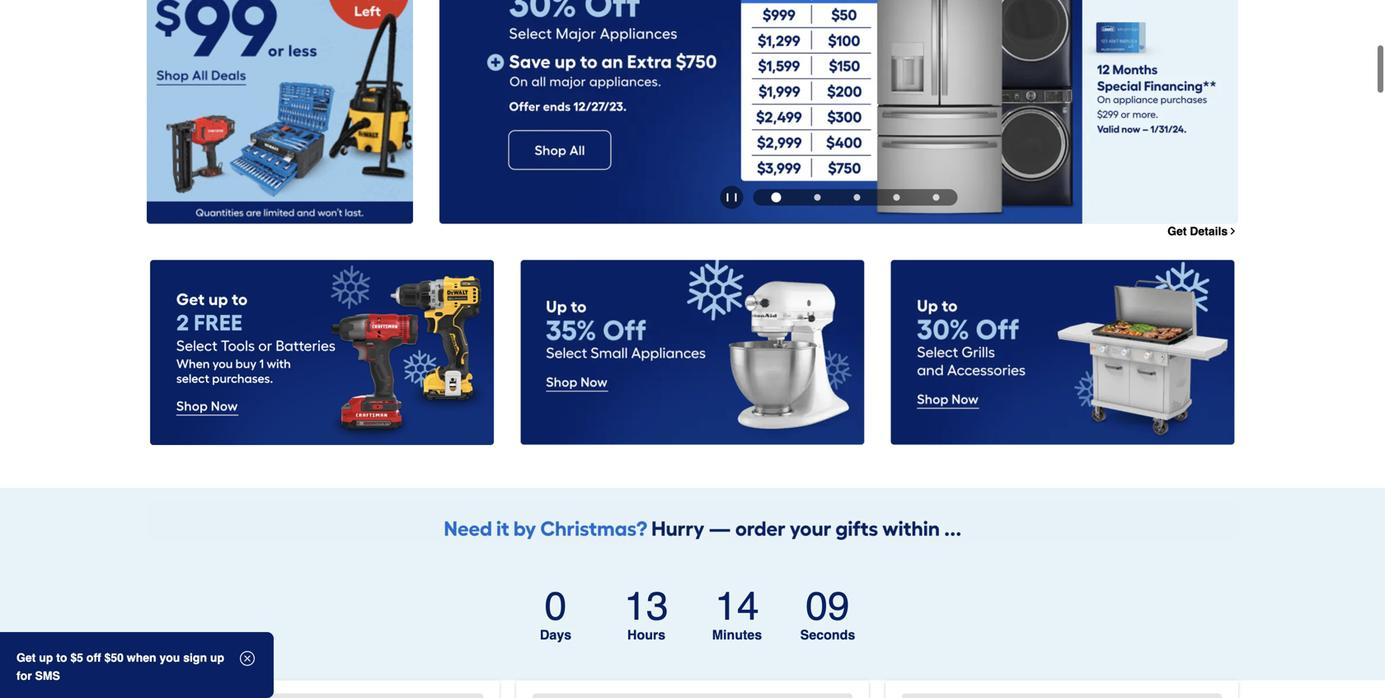 Task type: locate. For each thing, give the bounding box(es) containing it.
up left the to
[[39, 651, 53, 665]]

1 up from the left
[[39, 651, 53, 665]]

09
[[806, 584, 850, 629]]

get up for
[[16, 651, 36, 665]]

13 hours
[[624, 584, 669, 643]]

14
[[715, 584, 759, 629]]

14 minutes
[[712, 584, 762, 643]]

09 seconds
[[800, 584, 855, 643]]

off
[[86, 651, 101, 665]]

to
[[56, 651, 67, 665]]

seconds
[[800, 627, 855, 643]]

0 vertical spatial get
[[1168, 225, 1187, 238]]

get for get up to $5 off $50 when you sign up for sms
[[16, 651, 36, 665]]

need it by christmas? hurry. order your gifts within. image
[[147, 501, 1239, 542]]

up right sign
[[210, 651, 224, 665]]

1 horizontal spatial get
[[1168, 225, 1187, 238]]

get
[[1168, 225, 1187, 238], [16, 651, 36, 665]]

13
[[624, 584, 669, 629]]

get inside get up to $5 off $50 when you sign up for sms
[[16, 651, 36, 665]]

get details
[[1168, 225, 1228, 238]]

arrow right image
[[1208, 79, 1225, 96]]

scroll to item #4 element
[[877, 194, 917, 201]]

get left details
[[1168, 225, 1187, 238]]

sms
[[35, 670, 60, 683]]

timer
[[508, 584, 877, 651]]

up
[[39, 651, 53, 665], [210, 651, 224, 665]]

get for get details
[[1168, 225, 1187, 238]]

for
[[16, 670, 32, 683]]

sign
[[183, 651, 207, 665]]

0 horizontal spatial get
[[16, 651, 36, 665]]

details
[[1190, 225, 1228, 238]]

you
[[160, 651, 180, 665]]

1 horizontal spatial up
[[210, 651, 224, 665]]

days
[[540, 627, 572, 643]]

0 horizontal spatial up
[[39, 651, 53, 665]]

1 vertical spatial get
[[16, 651, 36, 665]]



Task type: describe. For each thing, give the bounding box(es) containing it.
scroll to item #3 element
[[837, 194, 877, 201]]

hours
[[627, 627, 666, 643]]

scroll to item #1 element
[[755, 192, 798, 202]]

scroll to item #5 element
[[917, 194, 956, 201]]

2 up from the left
[[210, 651, 224, 665]]

0 days
[[540, 584, 572, 643]]

scroll to item #2 element
[[798, 194, 837, 201]]

chevron right image
[[1228, 226, 1239, 236]]

get up to $5 off $50 when you sign up for sms
[[16, 651, 224, 683]]

0
[[545, 584, 567, 629]]

$50
[[104, 651, 124, 665]]

get up to 2 free select tools or batteries when you buy 1 with select purchases. image
[[150, 260, 494, 445]]

up to 35 percent off select small appliances. image
[[521, 260, 865, 445]]

when
[[127, 651, 156, 665]]

get details link
[[1168, 225, 1239, 238]]

shop these last-minute gifts. $99 or less. quantities are limited and won't last. image
[[147, 0, 413, 224]]

up to 30 percent off select major appliances. plus, save up to an extra $750 on major appliances. image
[[440, 0, 1239, 224]]

up to 30 percent off select grills and accessories. image
[[891, 260, 1235, 445]]

$5
[[70, 651, 83, 665]]

timer containing 0
[[508, 584, 877, 651]]

minutes
[[712, 627, 762, 643]]



Task type: vqa. For each thing, say whether or not it's contained in the screenshot.
the leftmost the no image
no



